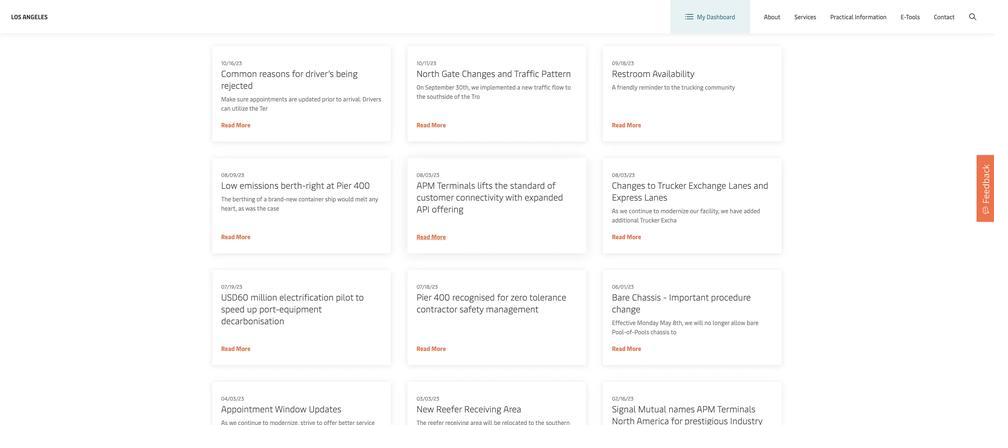 Task type: vqa. For each thing, say whether or not it's contained in the screenshot.


Task type: locate. For each thing, give the bounding box(es) containing it.
to down 8th,
[[671, 328, 677, 336]]

for
[[292, 67, 303, 79], [497, 291, 508, 303], [671, 415, 682, 426]]

we inside 10/11/23 north gate changes and traffic pattern on september 30th, we implemented a new traffic flow to the southside of the tro
[[471, 83, 479, 91]]

read for on september 30th, we implemented a new traffic flow to the southside of the tro
[[417, 121, 430, 129]]

expanded
[[525, 191, 563, 203]]

0 horizontal spatial pier
[[336, 179, 351, 191]]

changes up the continue
[[612, 179, 645, 191]]

container
[[299, 195, 324, 203]]

lanes up the have
[[728, 179, 751, 191]]

zero
[[511, 291, 527, 303]]

30th,
[[456, 83, 470, 91]]

1 vertical spatial changes
[[612, 179, 645, 191]]

02/16/23
[[612, 396, 634, 403]]

0 horizontal spatial apm
[[417, 179, 435, 191]]

of inside 10/11/23 north gate changes and traffic pattern on september 30th, we implemented a new traffic flow to the southside of the tro
[[454, 92, 460, 100]]

0 vertical spatial apm
[[417, 179, 435, 191]]

400 inside '07/18/23 pier 400 recognised for zero tolerance contractor safety management'
[[434, 291, 450, 303]]

additional
[[612, 216, 639, 224]]

read more for effective monday may 8th, we will no longer allow bare pool-of-pools chassis to
[[612, 345, 641, 353]]

the
[[671, 83, 680, 91], [417, 92, 425, 100], [461, 92, 470, 100], [249, 104, 258, 112], [495, 179, 508, 191], [257, 204, 266, 212]]

1 horizontal spatial 08/03/23
[[612, 172, 635, 179]]

changes up 30th, on the left top
[[462, 67, 495, 79]]

driver's
[[305, 67, 334, 79]]

2 horizontal spatial of
[[547, 179, 556, 191]]

0 horizontal spatial a
[[264, 195, 267, 203]]

1 08/03/23 from the left
[[417, 172, 439, 179]]

to inside 06/01/23 bare chassis - important procedure change effective monday may 8th, we will no longer allow bare pool-of-pools chassis to
[[671, 328, 677, 336]]

for right america
[[671, 415, 682, 426]]

equipment
[[279, 303, 322, 315]]

safety
[[460, 303, 484, 315]]

to inside the 07/19/23 usd60 million electrification pilot to speed up port-equipment decarbonisation
[[356, 291, 364, 303]]

we left the have
[[721, 207, 728, 215]]

400 down 07/18/23
[[434, 291, 450, 303]]

a down the traffic
[[517, 83, 520, 91]]

0 horizontal spatial new
[[286, 195, 297, 203]]

terminals
[[437, 179, 475, 191], [717, 403, 755, 415]]

the right lifts
[[495, 179, 508, 191]]

emissions
[[240, 179, 278, 191]]

08/09/23
[[221, 172, 244, 179]]

changes
[[462, 67, 495, 79], [612, 179, 645, 191]]

will
[[694, 319, 703, 327]]

feedback
[[980, 165, 992, 204]]

on
[[417, 83, 424, 91]]

with
[[505, 191, 522, 203]]

0 horizontal spatial lanes
[[644, 191, 667, 203]]

2 08/03/23 from the left
[[612, 172, 635, 179]]

angeles
[[23, 12, 48, 21]]

apm right names
[[697, 403, 715, 415]]

read for make sure appointments are updated prior to arrival. drivers can utilize the ter
[[221, 121, 235, 129]]

pattern
[[541, 67, 571, 79]]

1 horizontal spatial a
[[517, 83, 520, 91]]

read for apm terminals lifts the standard of customer connectivity with expanded api offering
[[417, 233, 430, 241]]

1 vertical spatial 400
[[434, 291, 450, 303]]

my
[[697, 13, 705, 21]]

of right 'standard'
[[547, 179, 556, 191]]

2 vertical spatial for
[[671, 415, 682, 426]]

would
[[337, 195, 354, 203]]

read for pier 400 recognised for zero tolerance contractor safety management
[[417, 345, 430, 353]]

0 horizontal spatial 400
[[354, 179, 370, 191]]

08/03/23 up express
[[612, 172, 635, 179]]

global
[[851, 7, 868, 15]]

change
[[612, 303, 640, 315]]

we left will at the right
[[685, 319, 692, 327]]

a inside 10/11/23 north gate changes and traffic pattern on september 30th, we implemented a new traffic flow to the southside of the tro
[[517, 83, 520, 91]]

north down 02/16/23
[[612, 415, 635, 426]]

08/03/23 for changes
[[612, 172, 635, 179]]

apm inside 02/16/23 signal mutual names apm terminals north america for prestigious industr
[[697, 403, 715, 415]]

more for a friendly reminder to the trucking community
[[627, 121, 641, 129]]

of
[[454, 92, 460, 100], [547, 179, 556, 191], [257, 195, 262, 203]]

important
[[669, 291, 709, 303]]

we inside 06/01/23 bare chassis - important procedure change effective monday may 8th, we will no longer allow bare pool-of-pools chassis to
[[685, 319, 692, 327]]

400 inside 08/09/23 low emissions berth-right at pier 400 the berthing of a brand-new container ship would melt any heart, as was the case
[[354, 179, 370, 191]]

07/19/23 usd60 million electrification pilot to speed up port-equipment decarbonisation
[[221, 284, 364, 327]]

more for apm terminals lifts the standard of customer connectivity with expanded api offering
[[431, 233, 446, 241]]

port-
[[259, 303, 279, 315]]

1 horizontal spatial pier
[[417, 291, 431, 303]]

express
[[612, 191, 642, 203]]

services button
[[794, 0, 816, 33]]

1 vertical spatial terminals
[[717, 403, 755, 415]]

0 vertical spatial 400
[[354, 179, 370, 191]]

1 horizontal spatial new
[[522, 83, 533, 91]]

more for the berthing of a brand-new container ship would melt any heart, as was the case
[[236, 233, 250, 241]]

global menu button
[[835, 0, 892, 22]]

2 horizontal spatial for
[[671, 415, 682, 426]]

the right was on the top of the page
[[257, 204, 266, 212]]

make
[[221, 95, 236, 103]]

my dashboard
[[697, 13, 735, 21]]

new inside 10/11/23 north gate changes and traffic pattern on september 30th, we implemented a new traffic flow to the southside of the tro
[[522, 83, 533, 91]]

more for on september 30th, we implemented a new traffic flow to the southside of the tro
[[431, 121, 446, 129]]

1 vertical spatial pier
[[417, 291, 431, 303]]

0 vertical spatial new
[[522, 83, 533, 91]]

southside
[[427, 92, 453, 100]]

north down 10/11/23
[[417, 67, 439, 79]]

lanes up the continue
[[644, 191, 667, 203]]

to inside 09/18/23 restroom availability a friendly reminder to the trucking community
[[664, 83, 670, 91]]

0 vertical spatial for
[[292, 67, 303, 79]]

pilot
[[336, 291, 353, 303]]

2 vertical spatial of
[[257, 195, 262, 203]]

the down availability
[[671, 83, 680, 91]]

0 vertical spatial terminals
[[437, 179, 475, 191]]

trucker down the continue
[[640, 216, 660, 224]]

north inside 10/11/23 north gate changes and traffic pattern on september 30th, we implemented a new traffic flow to the southside of the tro
[[417, 67, 439, 79]]

e-tools
[[901, 13, 920, 21]]

1 horizontal spatial 400
[[434, 291, 450, 303]]

new for right
[[286, 195, 297, 203]]

tools
[[906, 13, 920, 21]]

we up the tro
[[471, 83, 479, 91]]

berth-
[[281, 179, 306, 191]]

the down the on
[[417, 92, 425, 100]]

read for as we continue to modernize our facility, we have added additional trucker excha
[[612, 233, 625, 241]]

read for usd60 million electrification pilot to speed up port-equipment decarbonisation
[[221, 345, 235, 353]]

was
[[245, 204, 256, 212]]

the inside 10/16/23 common reasons for driver's being rejected make sure appointments are updated prior to arrival. drivers can utilize the ter
[[249, 104, 258, 112]]

new
[[522, 83, 533, 91], [286, 195, 297, 203]]

of down 30th, on the left top
[[454, 92, 460, 100]]

08/03/23 up customer
[[417, 172, 439, 179]]

To text field
[[363, 0, 413, 7]]

to down availability
[[664, 83, 670, 91]]

pier right 'at'
[[336, 179, 351, 191]]

pier inside '07/18/23 pier 400 recognised for zero tolerance contractor safety management'
[[417, 291, 431, 303]]

new down the berth-
[[286, 195, 297, 203]]

1 vertical spatial a
[[264, 195, 267, 203]]

may
[[660, 319, 671, 327]]

to right the continue
[[653, 207, 659, 215]]

1 horizontal spatial of
[[454, 92, 460, 100]]

read for a friendly reminder to the trucking community
[[612, 121, 625, 129]]

new inside 08/09/23 low emissions berth-right at pier 400 the berthing of a brand-new container ship would melt any heart, as was the case
[[286, 195, 297, 203]]

0 horizontal spatial and
[[497, 67, 512, 79]]

million
[[251, 291, 277, 303]]

1 vertical spatial trucker
[[640, 216, 660, 224]]

1 horizontal spatial terminals
[[717, 403, 755, 415]]

1 vertical spatial apm
[[697, 403, 715, 415]]

read more for as we continue to modernize our facility, we have added additional trucker excha
[[612, 233, 641, 241]]

of down emissions
[[257, 195, 262, 203]]

availability
[[652, 67, 694, 79]]

implemented
[[480, 83, 516, 91]]

drivers
[[363, 95, 381, 103]]

0 horizontal spatial north
[[417, 67, 439, 79]]

reasons
[[259, 67, 290, 79]]

08/03/23 inside 08/03/23 apm terminals lifts the standard of customer connectivity with expanded api offering
[[417, 172, 439, 179]]

apm up api
[[417, 179, 435, 191]]

and up implemented on the top of the page
[[497, 67, 512, 79]]

to
[[565, 83, 571, 91], [664, 83, 670, 91], [336, 95, 342, 103], [647, 179, 656, 191], [653, 207, 659, 215], [356, 291, 364, 303], [671, 328, 677, 336]]

06/01/23
[[612, 284, 634, 291]]

receiving
[[464, 403, 501, 415]]

to right express
[[647, 179, 656, 191]]

pier down 07/18/23
[[417, 291, 431, 303]]

for left zero on the bottom right of page
[[497, 291, 508, 303]]

location
[[804, 7, 827, 15]]

as
[[238, 204, 244, 212]]

0 vertical spatial a
[[517, 83, 520, 91]]

north
[[417, 67, 439, 79], [612, 415, 635, 426]]

gate
[[442, 67, 460, 79]]

practical information
[[830, 13, 887, 21]]

tolerance
[[529, 291, 566, 303]]

read more for apm terminals lifts the standard of customer connectivity with expanded api offering
[[417, 233, 446, 241]]

dashboard
[[707, 13, 735, 21]]

offering
[[432, 203, 463, 215]]

1 horizontal spatial apm
[[697, 403, 715, 415]]

08/03/23 inside 08/03/23 changes to trucker exchange lanes and express lanes as we continue to modernize our facility, we have added additional trucker excha
[[612, 172, 635, 179]]

0 vertical spatial north
[[417, 67, 439, 79]]

0 horizontal spatial of
[[257, 195, 262, 203]]

0 horizontal spatial 08/03/23
[[417, 172, 439, 179]]

new for and
[[522, 83, 533, 91]]

for left driver's
[[292, 67, 303, 79]]

1 vertical spatial for
[[497, 291, 508, 303]]

0 horizontal spatial for
[[292, 67, 303, 79]]

to right pilot
[[356, 291, 364, 303]]

and up added
[[754, 179, 768, 191]]

07/18/23
[[417, 284, 438, 291]]

los angeles link
[[11, 12, 48, 21]]

pier inside 08/09/23 low emissions berth-right at pier 400 the berthing of a brand-new container ship would melt any heart, as was the case
[[336, 179, 351, 191]]

friendly
[[617, 83, 637, 91]]

1 vertical spatial and
[[754, 179, 768, 191]]

0 vertical spatial changes
[[462, 67, 495, 79]]

400 up melt
[[354, 179, 370, 191]]

apm
[[417, 179, 435, 191], [697, 403, 715, 415]]

10/11/23 north gate changes and traffic pattern on september 30th, we implemented a new traffic flow to the southside of the tro
[[417, 60, 571, 100]]

read more for on september 30th, we implemented a new traffic flow to the southside of the tro
[[417, 121, 446, 129]]

trucker up modernize
[[658, 179, 686, 191]]

and inside 10/11/23 north gate changes and traffic pattern on september 30th, we implemented a new traffic flow to the southside of the tro
[[497, 67, 512, 79]]

0 vertical spatial and
[[497, 67, 512, 79]]

switch
[[785, 7, 803, 15]]

names
[[669, 403, 695, 415]]

0 vertical spatial pier
[[336, 179, 351, 191]]

more for effective monday may 8th, we will no longer allow bare pool-of-pools chassis to
[[627, 345, 641, 353]]

have
[[730, 207, 742, 215]]

1 horizontal spatial north
[[612, 415, 635, 426]]

1 vertical spatial north
[[612, 415, 635, 426]]

a left 'brand-'
[[264, 195, 267, 203]]

to right prior
[[336, 95, 342, 103]]

at
[[326, 179, 334, 191]]

400
[[354, 179, 370, 191], [434, 291, 450, 303]]

utilize
[[232, 104, 248, 112]]

the left ter on the left top
[[249, 104, 258, 112]]

1 horizontal spatial and
[[754, 179, 768, 191]]

0 vertical spatial of
[[454, 92, 460, 100]]

north inside 02/16/23 signal mutual names apm terminals north america for prestigious industr
[[612, 415, 635, 426]]

are
[[289, 95, 297, 103]]

to inside 10/16/23 common reasons for driver's being rejected make sure appointments are updated prior to arrival. drivers can utilize the ter
[[336, 95, 342, 103]]

new down the traffic
[[522, 83, 533, 91]]

1 horizontal spatial for
[[497, 291, 508, 303]]

1 vertical spatial new
[[286, 195, 297, 203]]

0 horizontal spatial terminals
[[437, 179, 475, 191]]

1 vertical spatial of
[[547, 179, 556, 191]]

to right flow
[[565, 83, 571, 91]]

1 horizontal spatial changes
[[612, 179, 645, 191]]

0 horizontal spatial changes
[[462, 67, 495, 79]]



Task type: describe. For each thing, give the bounding box(es) containing it.
flow
[[552, 83, 564, 91]]

longer
[[713, 319, 730, 327]]

no
[[704, 319, 711, 327]]

of inside 08/09/23 low emissions berth-right at pier 400 the berthing of a brand-new container ship would melt any heart, as was the case
[[257, 195, 262, 203]]

community
[[705, 83, 735, 91]]

changes inside 10/11/23 north gate changes and traffic pattern on september 30th, we implemented a new traffic flow to the southside of the tro
[[462, 67, 495, 79]]

services
[[794, 13, 816, 21]]

10/11/23
[[417, 60, 436, 67]]

02/16/23 signal mutual names apm terminals north america for prestigious industr
[[612, 396, 762, 426]]

any
[[369, 195, 378, 203]]

modernize
[[661, 207, 689, 215]]

read more for a friendly reminder to the trucking community
[[612, 121, 641, 129]]

heart,
[[221, 204, 237, 212]]

chassis
[[632, 291, 661, 303]]

1 horizontal spatial lanes
[[728, 179, 751, 191]]

speed
[[221, 303, 245, 315]]

read more for the berthing of a brand-new container ship would melt any heart, as was the case
[[221, 233, 250, 241]]

06/01/23 bare chassis - important procedure change effective monday may 8th, we will no longer allow bare pool-of-pools chassis to
[[612, 284, 759, 336]]

brand-
[[268, 195, 286, 203]]

traffic
[[534, 83, 551, 91]]

sure
[[237, 95, 249, 103]]

rejected
[[221, 79, 253, 91]]

changes inside 08/03/23 changes to trucker exchange lanes and express lanes as we continue to modernize our facility, we have added additional trucker excha
[[612, 179, 645, 191]]

procedure
[[711, 291, 751, 303]]

more for as we continue to modernize our facility, we have added additional trucker excha
[[627, 233, 641, 241]]

the inside 08/09/23 low emissions berth-right at pier 400 the berthing of a brand-new container ship would melt any heart, as was the case
[[257, 204, 266, 212]]

exchange
[[688, 179, 726, 191]]

chassis
[[651, 328, 669, 336]]

of-
[[626, 328, 634, 336]]

/
[[936, 7, 938, 15]]

excha
[[661, 216, 677, 224]]

login / create account
[[920, 7, 980, 15]]

reminder
[[639, 83, 663, 91]]

restroom
[[612, 67, 650, 79]]

customer
[[417, 191, 454, 203]]

account
[[958, 7, 980, 15]]

and inside 08/03/23 changes to trucker exchange lanes and express lanes as we continue to modernize our facility, we have added additional trucker excha
[[754, 179, 768, 191]]

ter
[[260, 104, 268, 112]]

08/03/23 for apm
[[417, 172, 439, 179]]

apm inside 08/03/23 apm terminals lifts the standard of customer connectivity with expanded api offering
[[417, 179, 435, 191]]

electrification
[[279, 291, 334, 303]]

arrival.
[[343, 95, 361, 103]]

switch location button
[[774, 7, 827, 15]]

the down 30th, on the left top
[[461, 92, 470, 100]]

more for usd60 million electrification pilot to speed up port-equipment decarbonisation
[[236, 345, 250, 353]]

my dashboard button
[[685, 0, 735, 33]]

0 vertical spatial trucker
[[658, 179, 686, 191]]

practical information button
[[830, 0, 887, 33]]

03/03/23
[[417, 396, 439, 403]]

about
[[764, 13, 780, 21]]

case
[[267, 204, 279, 212]]

for inside 02/16/23 signal mutual names apm terminals north america for prestigious industr
[[671, 415, 682, 426]]

about button
[[764, 0, 780, 33]]

tro
[[471, 92, 480, 100]]

read more for usd60 million electrification pilot to speed up port-equipment decarbonisation
[[221, 345, 250, 353]]

bare
[[747, 319, 759, 327]]

07/19/23
[[221, 284, 242, 291]]

appointment
[[221, 403, 273, 415]]

updated
[[298, 95, 321, 103]]

the inside 08/03/23 apm terminals lifts the standard of customer connectivity with expanded api offering
[[495, 179, 508, 191]]

bare
[[612, 291, 630, 303]]

to inside 10/11/23 north gate changes and traffic pattern on september 30th, we implemented a new traffic flow to the southside of the tro
[[565, 83, 571, 91]]

08/09/23 low emissions berth-right at pier 400 the berthing of a brand-new container ship would melt any heart, as was the case
[[221, 172, 378, 212]]

low
[[221, 179, 237, 191]]

global menu
[[851, 7, 885, 15]]

more for pier 400 recognised for zero tolerance contractor safety management
[[431, 345, 446, 353]]

los angeles
[[11, 12, 48, 21]]

we right as
[[620, 207, 627, 215]]

read more for make sure appointments are updated prior to arrival. drivers can utilize the ter
[[221, 121, 250, 129]]

more for make sure appointments are updated prior to arrival. drivers can utilize the ter
[[236, 121, 250, 129]]

area
[[503, 403, 521, 415]]

e-tools button
[[901, 0, 920, 33]]

lifts
[[477, 179, 493, 191]]

a inside 08/09/23 low emissions berth-right at pier 400 the berthing of a brand-new container ship would melt any heart, as was the case
[[264, 195, 267, 203]]

connectivity
[[456, 191, 503, 203]]

8th,
[[673, 319, 683, 327]]

prior
[[322, 95, 335, 103]]

right
[[306, 179, 324, 191]]

the
[[221, 195, 231, 203]]

08/03/23 changes to trucker exchange lanes and express lanes as we continue to modernize our facility, we have added additional trucker excha
[[612, 172, 768, 224]]

switch location
[[785, 7, 827, 15]]

mutual
[[638, 403, 666, 415]]

the inside 09/18/23 restroom availability a friendly reminder to the trucking community
[[671, 83, 680, 91]]

facility,
[[700, 207, 719, 215]]

e-
[[901, 13, 906, 21]]

decarbonisation
[[221, 315, 284, 327]]

terminals inside 02/16/23 signal mutual names apm terminals north america for prestigious industr
[[717, 403, 755, 415]]

04/03/23 appointment window updates
[[221, 396, 341, 415]]

of inside 08/03/23 apm terminals lifts the standard of customer connectivity with expanded api offering
[[547, 179, 556, 191]]

a
[[612, 83, 616, 91]]

create
[[940, 7, 957, 15]]

trucking
[[681, 83, 703, 91]]

feedback button
[[977, 155, 994, 222]]

10/16/23 common reasons for driver's being rejected make sure appointments are updated prior to arrival. drivers can utilize the ter
[[221, 60, 381, 112]]

berthing
[[232, 195, 255, 203]]

window
[[275, 403, 307, 415]]

-
[[663, 291, 667, 303]]

common
[[221, 67, 257, 79]]

09/18/23 restroom availability a friendly reminder to the trucking community
[[612, 60, 735, 91]]

10/16/23
[[221, 60, 242, 67]]

read for effective monday may 8th, we will no longer allow bare pool-of-pools chassis to
[[612, 345, 625, 353]]

signal
[[612, 403, 636, 415]]

terminals inside 08/03/23 apm terminals lifts the standard of customer connectivity with expanded api offering
[[437, 179, 475, 191]]

for inside 10/16/23 common reasons for driver's being rejected make sure appointments are updated prior to arrival. drivers can utilize the ter
[[292, 67, 303, 79]]

for inside '07/18/23 pier 400 recognised for zero tolerance contractor safety management'
[[497, 291, 508, 303]]

usd60
[[221, 291, 248, 303]]

appointments
[[250, 95, 287, 103]]

From text field
[[288, 0, 338, 7]]

contractor
[[417, 303, 457, 315]]

read for the berthing of a brand-new container ship would melt any heart, as was the case
[[221, 233, 235, 241]]

read more for pier 400 recognised for zero tolerance contractor safety management
[[417, 345, 446, 353]]

ship
[[325, 195, 336, 203]]



